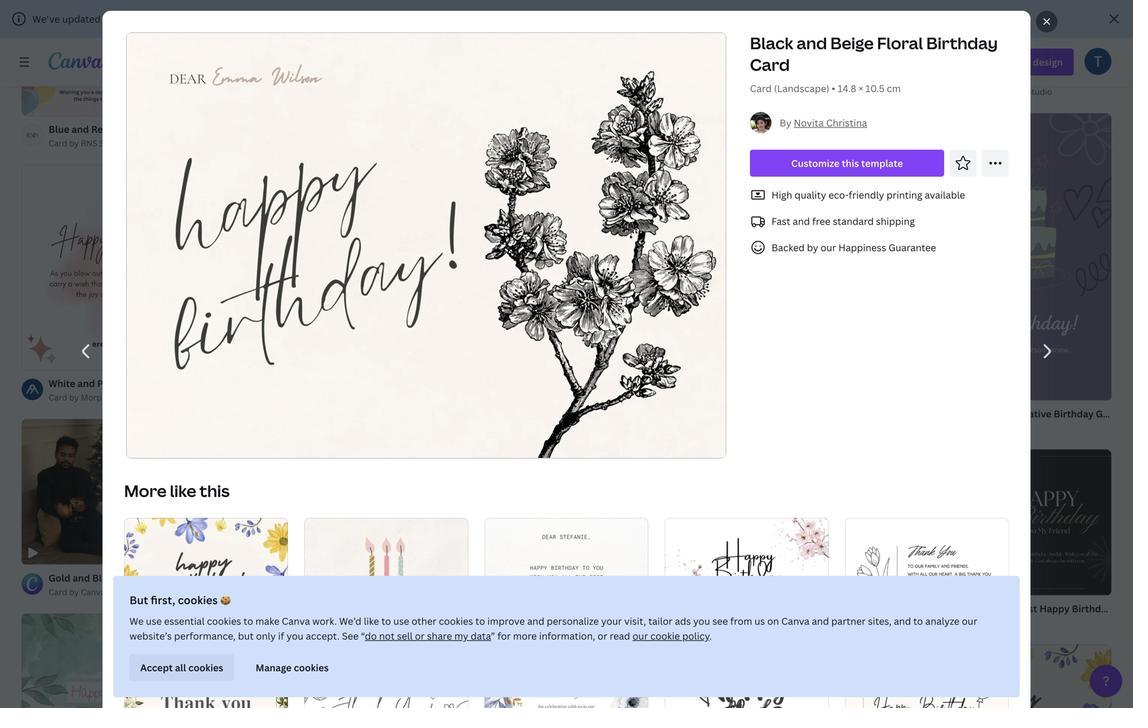 Task type: describe. For each thing, give the bounding box(es) containing it.
by novita christina
[[780, 116, 867, 129]]

watercolor
[[734, 559, 785, 572]]

canva up top level navigation element
[[302, 27, 326, 38]]

morp
[[81, 392, 102, 403]]

colorful inside blue and red colorful illustrative happy birthday card card by rns studio
[[111, 123, 149, 136]]

.
[[709, 630, 712, 643]]

birthday inside the white and pink cute happy birthday card card by morp
[[176, 377, 216, 390]]

floral inside the black and beige floral birthday card card (landscape) • 14.8 × 10.5 cm
[[877, 32, 923, 54]]

accept all cookies button
[[130, 654, 234, 681]]

all
[[175, 661, 186, 674]]

list containing related searches
[[243, 444, 448, 552]]

balloons
[[1072, 71, 1112, 84]]

beige minimalist happy birthday greeting card image
[[304, 518, 468, 635]]

10.5
[[866, 82, 885, 95]]

pink for pink playful happy birthday card
[[270, 401, 290, 414]]

0 vertical spatial novita
[[794, 116, 824, 129]]

black and beige floral birthday card link
[[491, 324, 658, 339]]

high quality eco-friendly printing available
[[772, 189, 965, 201]]

pink modern happy birthday card card by yulius
[[712, 364, 869, 390]]

dark brown minimalist happy birthday card card by vunira
[[934, 602, 1133, 628]]

gold inside gray, black and gold sparkles balloons husb card by canva creative studio
[[1006, 71, 1028, 84]]

floral inside black and beige floral birthday card card by novita christina
[[566, 325, 592, 338]]

website's
[[130, 630, 172, 643]]

white
[[49, 377, 75, 390]]

manage cookies button
[[245, 654, 340, 681]]

🍪
[[220, 593, 231, 607]]

gold and black modern elegant birthday animated card card by canva creative studio
[[49, 572, 305, 598]]

birthday inside colorful happy birthday greeting card card by aelina design
[[785, 8, 825, 20]]

on
[[767, 615, 779, 628]]

first,
[[151, 593, 175, 607]]

blue and red colorful illustrative happy birthday card image
[[22, 0, 227, 116]]

nk link
[[685, 561, 707, 582]]

our down 'visit,'
[[633, 630, 648, 643]]

blue for blue and pink cute vintage happy birthday card
[[270, 207, 291, 219]]

1 use from the left
[[146, 615, 162, 628]]

card by aelina design link
[[712, 21, 890, 35]]

beige for black and beige floral birthday card card (landscape) • 14.8 × 10.5 cm
[[831, 32, 874, 54]]

see
[[342, 630, 359, 643]]

pink green watercolor pastel happy birthday card image
[[22, 614, 227, 708]]

gold and black modern elegant birthday animated card link
[[49, 571, 305, 586]]

white and pink cute happy birthday card link
[[49, 376, 240, 391]]

studio inside gray, black and gold sparkles balloons husb card by canva creative studio
[[1027, 86, 1052, 97]]

pink watercolor floral happy birthday greeting card link
[[712, 558, 954, 573]]

related
[[248, 450, 283, 463]]

but
[[238, 630, 254, 643]]

1 horizontal spatial card by canva creative studio link
[[270, 25, 432, 39]]

this inside "link"
[[842, 157, 859, 170]]

standard
[[833, 215, 874, 228]]

3 to from the left
[[476, 615, 485, 628]]

birthday inside 'pink watercolor floral happy birthday greeting card card by natalia k'
[[848, 559, 888, 572]]

cookies inside 'button'
[[188, 661, 223, 674]]

christina inside black and beige floral birthday card card by novita christina
[[551, 340, 586, 351]]

we'd
[[339, 615, 361, 628]]

by inside colorful happy birthday greeting card card by aelina design
[[733, 22, 743, 34]]

searches
[[286, 450, 326, 463]]

purple inside purple doodle illustrative birthday greeting link
[[934, 407, 964, 420]]

card by novita christina link
[[491, 339, 658, 353]]

l
[[309, 416, 311, 427]]

analyze
[[926, 615, 960, 628]]

black and beige floral birthday card card (landscape) • 14.8 × 10.5 cm
[[750, 32, 998, 95]]

natalia k element
[[685, 561, 707, 582]]

our right updated
[[103, 12, 119, 25]]

essential
[[164, 615, 205, 628]]

birthday inside pink playful happy birthday card card by c l a s h i e
[[359, 401, 398, 414]]

accept
[[140, 661, 173, 674]]

blue illustrative happy birthday card image
[[464, 368, 669, 657]]

quality
[[795, 189, 826, 201]]

doodle
[[966, 407, 1000, 420]]

pink for pink watercolor floral happy birthday greeting card
[[712, 559, 732, 572]]

gray, black and gold sparkles balloons husb card by canva creative studio
[[934, 71, 1133, 97]]

not
[[379, 630, 395, 643]]

natalia
[[745, 574, 772, 585]]

personalize
[[547, 615, 599, 628]]

improve
[[487, 615, 525, 628]]

only
[[256, 630, 276, 643]]

creative inside gold and black modern elegant birthday animated card card by canva creative studio
[[107, 587, 140, 598]]

happy inside blue and red colorful illustrative happy birthday card card by rns studio
[[203, 123, 233, 136]]

performance,
[[174, 630, 236, 643]]

birthday inside dark brown minimalist happy birthday card card by vunira
[[1072, 602, 1112, 615]]

1 vertical spatial you
[[287, 630, 304, 643]]

$
[[454, 619, 459, 629]]

blue and pink cute vintage happy birthday card image
[[243, 54, 448, 199]]

card by yulius link
[[712, 378, 869, 392]]

sell
[[397, 630, 413, 643]]

e
[[337, 416, 341, 427]]

fast
[[772, 215, 791, 228]]

pink inside blue and pink cute vintage happy birthday card card by alma aurelia
[[312, 207, 332, 219]]

friendly
[[849, 189, 884, 201]]

data
[[471, 630, 491, 643]]

like inside we use essential cookies to make canva work. we'd like to use other cookies to improve and personalize your visit, tailor ads you see from us on canva and partner sites, and to analyze our website's performance, but only if you accept. see "
[[364, 615, 379, 628]]

birthday inside pink modern happy birthday card card by yulius
[[805, 364, 845, 377]]

purple doodle illustrative birthday greeting card image
[[907, 113, 1112, 400]]

birthday photo collage link
[[243, 525, 448, 552]]

studio inside yellow and purple pastel floral happy birthday card card by equipo de pronoia studio
[[597, 145, 622, 157]]

1 to from the left
[[244, 615, 253, 628]]

happy inside blue and pink cute vintage happy birthday card card by alma aurelia
[[396, 207, 426, 219]]

we use essential cookies to make canva work. we'd like to use other cookies to improve and personalize your visit, tailor ads you see from us on canva and partner sites, and to analyze our website's performance, but only if you accept. see "
[[130, 615, 978, 643]]

card by canva creative studio
[[270, 27, 389, 38]]

natalia k image
[[685, 561, 707, 582]]

free
[[812, 215, 831, 228]]

white and pink cute happy birthday card image
[[22, 165, 227, 370]]

cm
[[887, 82, 901, 95]]

pink inside the white and pink cute happy birthday card card by morp
[[97, 377, 117, 390]]

our down free
[[821, 241, 836, 254]]

4 to from the left
[[914, 615, 923, 628]]

canva right on
[[781, 615, 810, 628]]

yellow and purple pastel floral happy birthday card image
[[464, 0, 669, 123]]

cookies down "🍪"
[[207, 615, 241, 628]]

gold inside gold and black modern elegant birthday animated card card by canva creative studio
[[49, 572, 70, 585]]

birthday inside blue and red colorful illustrative happy birthday card card by rns studio
[[236, 123, 276, 136]]

pink playful happy birthday card card by c l a s h i e
[[270, 401, 423, 427]]

gray, black and gold sparkles balloons husband birthday card image
[[907, 0, 1112, 64]]

by inside black and beige floral birthday card card by novita christina
[[512, 340, 521, 351]]

canva inside gray, black and gold sparkles balloons husb card by canva creative studio
[[966, 86, 990, 97]]

customize
[[791, 157, 840, 170]]

colorful playful cute illustration outline happy birthday card image
[[685, 601, 890, 708]]

birthday
[[275, 532, 314, 545]]

cookies up my on the bottom left
[[439, 615, 473, 628]]

1 or from the left
[[415, 630, 425, 643]]

and inside the black and beige floral birthday card card (landscape) • 14.8 × 10.5 cm
[[797, 32, 827, 54]]

colorful happy birthday greeting card card by aelina design
[[712, 8, 891, 34]]

de
[[553, 145, 563, 157]]

information,
[[539, 630, 595, 643]]

and inside gray, black and gold sparkles balloons husb card by canva creative studio
[[987, 71, 1004, 84]]

pink playful happy birthday card image
[[243, 249, 448, 394]]

birthday inside the black and beige floral birthday card card (landscape) • 14.8 × 10.5 cm
[[926, 32, 998, 54]]

cute for vintage
[[334, 207, 356, 219]]

black minimalist flower wedding thank you card image
[[845, 518, 1009, 635]]

14.8
[[838, 82, 857, 95]]

illustrative inside blue and red colorful illustrative happy birthday card card by rns studio
[[151, 123, 201, 136]]

white and pink cute happy birthday card card by morp
[[49, 377, 240, 403]]

yulius
[[745, 379, 768, 390]]

0 horizontal spatial colorful floral watercolor birthday card image
[[124, 518, 288, 635]]

by inside blue and pink cute vintage happy birthday card card by alma aurelia
[[290, 221, 300, 232]]

i
[[332, 416, 335, 427]]

0 vertical spatial creative
[[328, 27, 361, 38]]

updated
[[62, 12, 101, 25]]

red
[[91, 123, 109, 136]]

list containing high quality eco-friendly printing available
[[750, 187, 1009, 256]]

and inside the white and pink cute happy birthday card card by morp
[[78, 377, 95, 390]]

studio inside gold and black modern elegant birthday animated card card by canva creative studio
[[142, 587, 167, 598]]

blue and red colorful illustrative happy birthday card link
[[49, 122, 300, 137]]

and inside blue and pink cute vintage happy birthday card card by alma aurelia
[[293, 207, 310, 219]]

illustrative inside purple doodle illustrative birthday greeting link
[[1002, 407, 1052, 420]]

creative inside gray, black and gold sparkles balloons husb card by canva creative studio
[[992, 86, 1025, 97]]

equipo
[[523, 145, 551, 157]]

happy inside pink modern happy birthday card card by yulius
[[773, 364, 803, 377]]

manage
[[256, 661, 292, 674]]

card by canva creative studio link for gold and black modern elegant birthday animated card
[[49, 586, 227, 599]]

pastel
[[575, 131, 604, 143]]

a
[[313, 416, 317, 427]]

floral inside yellow and purple pastel floral happy birthday card card by equipo de pronoia studio
[[606, 131, 632, 143]]

card by natalia k link
[[712, 573, 890, 587]]

greeting inside 'pink watercolor floral happy birthday greeting card card by natalia k'
[[891, 559, 930, 572]]

1 vertical spatial greeting
[[1096, 407, 1133, 420]]

vunira
[[966, 617, 991, 628]]

black inside black and beige floral birthday card card by novita christina
[[491, 325, 516, 338]]

2 to from the left
[[381, 615, 391, 628]]

purple doodle illustrative birthday greeting link
[[934, 406, 1133, 421]]

yellow and purple pastel floral happy birthday card card by equipo de pronoia studio
[[491, 131, 731, 157]]

and inside gold and black modern elegant birthday animated card card by canva creative studio
[[73, 572, 90, 585]]

photo
[[316, 532, 344, 545]]

floral inside 'pink watercolor floral happy birthday greeting card card by natalia k'
[[788, 559, 814, 572]]

available
[[925, 189, 965, 201]]

by
[[780, 116, 792, 129]]

aelina
[[745, 22, 769, 34]]



Task type: vqa. For each thing, say whether or not it's contained in the screenshot.
"Pink" inside the Blue And Pink Cute Vintage Happy Birthday Card Card By Alma Aurelia
yes



Task type: locate. For each thing, give the bounding box(es) containing it.
0 vertical spatial christina
[[826, 116, 867, 129]]

cookie
[[650, 630, 680, 643]]

happiness
[[839, 241, 886, 254]]

card inside gray, black and gold sparkles balloons husb card by canva creative studio
[[934, 86, 952, 97]]

beige inside black and beige floral birthday card card by novita christina
[[538, 325, 563, 338]]

vintage
[[359, 207, 393, 219]]

birthday photo collage
[[275, 532, 379, 545]]

1 vertical spatial beige
[[538, 325, 563, 338]]

pink watercolor floral happy birthday greeting card image
[[685, 407, 890, 552], [665, 518, 829, 635]]

card by equipo de pronoia studio link
[[491, 144, 669, 158]]

1 vertical spatial this
[[200, 480, 230, 502]]

1 horizontal spatial use
[[393, 615, 409, 628]]

and inside blue and red colorful illustrative happy birthday card card by rns studio
[[72, 123, 89, 136]]

1 horizontal spatial greeting
[[891, 559, 930, 572]]

cute up aurelia
[[334, 207, 356, 219]]

and
[[797, 32, 827, 54], [987, 71, 1004, 84], [72, 123, 89, 136], [523, 131, 541, 143], [293, 207, 310, 219], [793, 215, 810, 228], [518, 325, 536, 338], [78, 377, 95, 390], [73, 572, 90, 585], [527, 615, 545, 628], [812, 615, 829, 628], [894, 615, 911, 628]]

1 horizontal spatial colorful floral watercolor birthday card image
[[907, 644, 1112, 708]]

studio down elegant at bottom left
[[142, 587, 167, 598]]

2 vertical spatial card by canva creative studio link
[[49, 586, 227, 599]]

by left "morp" on the bottom of page
[[69, 392, 79, 403]]

to up data
[[476, 615, 485, 628]]

0 horizontal spatial beige
[[538, 325, 563, 338]]

1 horizontal spatial illustrative
[[1002, 407, 1052, 420]]

by left aelina
[[733, 22, 743, 34]]

customize this template
[[791, 157, 903, 170]]

blue inside blue and red colorful illustrative happy birthday card card by rns studio
[[49, 123, 69, 136]]

animated
[[237, 572, 281, 585]]

by left but
[[69, 587, 79, 598]]

or right sell at the bottom left of page
[[415, 630, 425, 643]]

by inside gold and black modern elegant birthday animated card card by canva creative studio
[[69, 587, 79, 598]]

minimalist
[[989, 602, 1037, 615]]

0 vertical spatial blue
[[49, 123, 69, 136]]

and inside black and beige floral birthday card card by novita christina
[[518, 325, 536, 338]]

by inside 'pink watercolor floral happy birthday greeting card card by natalia k'
[[733, 574, 743, 585]]

cute inside blue and pink cute vintage happy birthday card card by alma aurelia
[[334, 207, 356, 219]]

modern up but
[[120, 572, 156, 585]]

0 horizontal spatial purple
[[543, 131, 573, 143]]

0 horizontal spatial list
[[243, 444, 448, 552]]

card by canva creative studio link down sparkles
[[934, 85, 1112, 98]]

0 vertical spatial cute
[[334, 207, 356, 219]]

birthday inside black and beige floral birthday card card by novita christina
[[594, 325, 634, 338]]

1 horizontal spatial you
[[693, 615, 710, 628]]

blue for blue and red colorful illustrative happy birthday card
[[49, 123, 69, 136]]

like up do
[[364, 615, 379, 628]]

1 horizontal spatial this
[[842, 157, 859, 170]]

to up but in the bottom left of the page
[[244, 615, 253, 628]]

by inside gray, black and gold sparkles balloons husb card by canva creative studio
[[954, 86, 964, 97]]

1 horizontal spatial cute
[[334, 207, 356, 219]]

1 horizontal spatial modern
[[734, 364, 770, 377]]

happy inside yellow and purple pastel floral happy birthday card card by equipo de pronoia studio
[[634, 131, 665, 143]]

by down brown
[[954, 617, 964, 628]]

like right the 'more'
[[170, 480, 196, 502]]

floral right pastel
[[606, 131, 632, 143]]

2 use from the left
[[393, 615, 409, 628]]

card by canva creative studio link for gray, black and gold sparkles balloons husb
[[934, 85, 1112, 98]]

purple
[[543, 131, 573, 143], [934, 407, 964, 420]]

creative down gray, black and gold sparkles balloons husb link
[[992, 86, 1025, 97]]

golden beige shiny happy birthday card image
[[464, 706, 669, 708]]

but first, cookies 🍪 dialog
[[113, 576, 1020, 697]]

0 horizontal spatial gold
[[49, 572, 70, 585]]

modern inside pink modern happy birthday card card by yulius
[[734, 364, 770, 377]]

2 or from the left
[[598, 630, 607, 643]]

birthday inside yellow and purple pastel floral happy birthday card card by equipo de pronoia studio
[[667, 131, 707, 143]]

card by alma aurelia link
[[270, 220, 448, 234]]

0 horizontal spatial use
[[146, 615, 162, 628]]

0 horizontal spatial modern
[[120, 572, 156, 585]]

white blue wedding thank you card image
[[485, 651, 649, 708]]

colorful up card by rns studio link
[[111, 123, 149, 136]]

card
[[869, 8, 891, 20], [712, 22, 731, 34], [270, 27, 288, 38], [750, 54, 790, 76], [750, 82, 772, 95], [934, 86, 952, 97], [278, 123, 300, 136], [709, 131, 731, 143], [49, 138, 67, 149], [491, 145, 510, 157], [470, 207, 492, 219], [270, 221, 288, 232], [636, 325, 658, 338], [491, 340, 510, 351], [847, 364, 869, 377], [218, 377, 240, 390], [712, 379, 731, 390], [49, 392, 67, 403], [401, 401, 423, 414], [270, 416, 288, 427], [933, 559, 954, 572], [284, 572, 305, 585], [712, 574, 731, 585], [49, 587, 67, 598], [1114, 602, 1133, 615], [934, 617, 952, 628]]

accept all cookies
[[140, 661, 223, 674]]

beige inside the black and beige floral birthday card card (landscape) • 14.8 × 10.5 cm
[[831, 32, 874, 54]]

use up sell at the bottom left of page
[[393, 615, 409, 628]]

novita christina link
[[794, 116, 867, 129]]

by inside dark brown minimalist happy birthday card card by vunira
[[954, 617, 964, 628]]

canva down gray, black and gold sparkles balloons husb link
[[966, 86, 990, 97]]

canva left but
[[81, 587, 105, 598]]

card by canva creative studio link up we
[[49, 586, 227, 599]]

happy inside the white and pink cute happy birthday card card by morp
[[143, 377, 173, 390]]

by left rns
[[69, 138, 79, 149]]

illustrative right doodle
[[1002, 407, 1052, 420]]

your
[[601, 615, 622, 628]]

0 vertical spatial like
[[170, 480, 196, 502]]

gold
[[1006, 71, 1028, 84], [49, 572, 70, 585]]

by left the natalia
[[733, 574, 743, 585]]

modern up "yulius"
[[734, 364, 770, 377]]

1 vertical spatial colorful floral watercolor birthday card image
[[907, 644, 1112, 708]]

2 horizontal spatial greeting
[[1096, 407, 1133, 420]]

cookies right all
[[188, 661, 223, 674]]

greeting
[[827, 8, 866, 20], [1096, 407, 1133, 420], [891, 559, 930, 572]]

studio down yellow and purple pastel floral happy birthday card link
[[597, 145, 622, 157]]

tailor
[[648, 615, 673, 628]]

0 horizontal spatial colorful
[[111, 123, 149, 136]]

fast and free standard shipping
[[772, 215, 915, 228]]

0 vertical spatial colorful floral watercolor birthday card image
[[124, 518, 288, 635]]

top level navigation element
[[119, 49, 542, 76]]

floral up card by novita christina link
[[566, 325, 592, 338]]

colorful floral thank you card image
[[124, 651, 288, 708]]

1 vertical spatial christina
[[551, 340, 586, 351]]

studio down red
[[99, 138, 125, 149]]

1 vertical spatial novita
[[523, 340, 549, 351]]

2 vertical spatial creative
[[107, 587, 140, 598]]

None search field
[[574, 49, 890, 76]]

purple up "de"
[[543, 131, 573, 143]]

cute for happy
[[119, 377, 141, 390]]

birthday inside blue and pink cute vintage happy birthday card card by alma aurelia
[[428, 207, 468, 219]]

2 vertical spatial greeting
[[891, 559, 930, 572]]

beige for black and beige floral birthday card card by novita christina
[[538, 325, 563, 338]]

0 vertical spatial modern
[[734, 364, 770, 377]]

beige up 14.8
[[831, 32, 874, 54]]

design
[[771, 22, 797, 34]]

pink modern happy birthday card image
[[685, 50, 890, 357]]

white colorful floral pattern elegant birthday card image
[[485, 518, 649, 635]]

by left alma
[[290, 221, 300, 232]]

pink
[[312, 207, 332, 219], [712, 364, 732, 377], [97, 377, 117, 390], [270, 401, 290, 414], [712, 559, 732, 572]]

our
[[103, 12, 119, 25], [821, 241, 836, 254], [962, 615, 978, 628], [633, 630, 648, 643]]

1 vertical spatial list
[[243, 444, 448, 552]]

colorful
[[712, 8, 750, 20], [111, 123, 149, 136]]

by down gray, on the top right of the page
[[954, 86, 964, 97]]

cute inside the white and pink cute happy birthday card card by morp
[[119, 377, 141, 390]]

novita inside black and beige floral birthday card card by novita christina
[[523, 340, 549, 351]]

card by vunira link
[[934, 616, 1112, 630]]

2 horizontal spatial creative
[[992, 86, 1025, 97]]

but first, cookies 🍪
[[130, 593, 231, 607]]

0 vertical spatial beige
[[831, 32, 874, 54]]

printing
[[887, 189, 923, 201]]

work.
[[312, 615, 337, 628]]

card by canva creative studio link up top level navigation element
[[270, 25, 432, 39]]

0 vertical spatial list
[[750, 187, 1009, 256]]

colorful up aelina
[[712, 8, 750, 20]]

yellow
[[491, 131, 521, 143]]

1 horizontal spatial list
[[750, 187, 1009, 256]]

card by canva creative studio link
[[270, 25, 432, 39], [934, 85, 1112, 98], [49, 586, 227, 599]]

creative up top level navigation element
[[328, 27, 361, 38]]

happy inside 'pink watercolor floral happy birthday greeting card card by natalia k'
[[816, 559, 846, 572]]

2 horizontal spatial card by canva creative studio link
[[934, 85, 1112, 98]]

playful
[[292, 401, 324, 414]]

cookies inside button
[[294, 661, 329, 674]]

1 vertical spatial cute
[[119, 377, 141, 390]]

0 horizontal spatial you
[[287, 630, 304, 643]]

purple doodle illustrative birthday greeting
[[934, 407, 1133, 420]]

×
[[859, 82, 863, 95]]

blue inside blue and pink cute vintage happy birthday card card by alma aurelia
[[270, 207, 291, 219]]

modern inside gold and black modern elegant birthday animated card card by canva creative studio
[[120, 572, 156, 585]]

1 vertical spatial modern
[[120, 572, 156, 585]]

1 vertical spatial colorful
[[111, 123, 149, 136]]

gray, black and gold sparkles balloons husb link
[[934, 70, 1133, 85]]

cute up card by morp link
[[119, 377, 141, 390]]

canva inside gold and black modern elegant birthday animated card card by canva creative studio
[[81, 587, 105, 598]]

share
[[427, 630, 452, 643]]

manage cookies
[[256, 661, 329, 674]]

0 horizontal spatial illustrative
[[151, 123, 201, 136]]

0 horizontal spatial christina
[[551, 340, 586, 351]]

dark brown minimalist happy birthday card image
[[907, 450, 1112, 595]]

or down the your
[[598, 630, 607, 643]]

0 vertical spatial greeting
[[827, 8, 866, 20]]

colorful floral watercolor birthday card image
[[124, 518, 288, 635], [907, 644, 1112, 708]]

black inside gold and black modern elegant birthday animated card card by canva creative studio
[[92, 572, 117, 585]]

list
[[750, 187, 1009, 256], [243, 444, 448, 552]]

black white simple calligraphy birthday card image
[[665, 651, 829, 708]]

colorful happy birthday greeting card link
[[712, 7, 891, 21]]

purple left doodle
[[934, 407, 964, 420]]

purple inside yellow and purple pastel floral happy birthday card card by equipo de pronoia studio
[[543, 131, 573, 143]]

creative up we
[[107, 587, 140, 598]]

by inside the white and pink cute happy birthday card card by morp
[[69, 392, 79, 403]]

black and beige floral birthday card image
[[127, 33, 726, 458], [464, 173, 669, 318]]

0 vertical spatial purple
[[543, 131, 573, 143]]

1 vertical spatial illustrative
[[1002, 407, 1052, 420]]

other
[[412, 615, 437, 628]]

we
[[130, 615, 144, 628]]

blue and pink cute vintage happy birthday card card by alma aurelia
[[270, 207, 492, 232]]

related searches
[[248, 450, 326, 463]]

novita right by
[[794, 116, 824, 129]]

illustrative up card by rns studio link
[[151, 123, 201, 136]]

by down 'yellow'
[[512, 145, 521, 157]]

our right analyze
[[962, 615, 978, 628]]

pink festive greeting birthday card image
[[243, 568, 448, 708]]

christina down black and beige floral birthday card link
[[551, 340, 586, 351]]

by up top level navigation element
[[290, 27, 300, 38]]

do not sell or share my data link
[[365, 630, 491, 643]]

creative
[[328, 27, 361, 38], [992, 86, 1025, 97], [107, 587, 140, 598]]

1 horizontal spatial or
[[598, 630, 607, 643]]

white and gold simple greeting happy birthday card image
[[845, 651, 1009, 708]]

0 horizontal spatial card by canva creative studio link
[[49, 586, 227, 599]]

guarantee
[[889, 241, 936, 254]]

0 vertical spatial card by canva creative studio link
[[270, 25, 432, 39]]

0 horizontal spatial cute
[[119, 377, 141, 390]]

1 horizontal spatial novita
[[794, 116, 824, 129]]

by left "yulius"
[[733, 379, 743, 390]]

0 vertical spatial you
[[693, 615, 710, 628]]

pink inside 'pink watercolor floral happy birthday greeting card card by natalia k'
[[712, 559, 732, 572]]

happy inside colorful happy birthday greeting card card by aelina design
[[752, 8, 782, 20]]

by right backed
[[807, 241, 818, 254]]

canva up if
[[282, 615, 310, 628]]

use up website's
[[146, 615, 162, 628]]

cute
[[334, 207, 356, 219], [119, 377, 141, 390]]

birthday inside gold and black modern elegant birthday animated card card by canva creative studio
[[195, 572, 234, 585]]

you right if
[[287, 630, 304, 643]]

studio down gray, black and gold sparkles balloons husb link
[[1027, 86, 1052, 97]]

to
[[244, 615, 253, 628], [381, 615, 391, 628], [476, 615, 485, 628], [914, 615, 923, 628]]

pink playful happy birthday card link
[[270, 400, 423, 415]]

if
[[278, 630, 284, 643]]

1 horizontal spatial like
[[364, 615, 379, 628]]

our inside we use essential cookies to make canva work. we'd like to use other cookies to improve and personalize your visit, tailor ads you see from us on canva and partner sites, and to analyze our website's performance, but only if you accept. see "
[[962, 615, 978, 628]]

by inside pink playful happy birthday card card by c l a s h i e
[[290, 416, 300, 427]]

like
[[170, 480, 196, 502], [364, 615, 379, 628]]

christina down 14.8
[[826, 116, 867, 129]]

"
[[491, 630, 495, 643]]

modern
[[734, 364, 770, 377], [120, 572, 156, 585]]

for
[[498, 630, 511, 643]]

0 horizontal spatial novita
[[523, 340, 549, 351]]

0 vertical spatial this
[[842, 157, 859, 170]]

1 vertical spatial purple
[[934, 407, 964, 420]]

colorful inside colorful happy birthday greeting card card by aelina design
[[712, 8, 750, 20]]

1 vertical spatial card by canva creative studio link
[[934, 85, 1112, 98]]

1 vertical spatial creative
[[992, 86, 1025, 97]]

eco-
[[829, 189, 849, 201]]

we've updated our
[[32, 12, 121, 25]]

template
[[861, 157, 903, 170]]

1 horizontal spatial purple
[[934, 407, 964, 420]]

0 vertical spatial colorful
[[712, 8, 750, 20]]

cookies
[[178, 593, 218, 607], [207, 615, 241, 628], [439, 615, 473, 628], [188, 661, 223, 674], [294, 661, 329, 674]]

0 horizontal spatial like
[[170, 480, 196, 502]]

by inside pink modern happy birthday card card by yulius
[[733, 379, 743, 390]]

1 horizontal spatial creative
[[328, 27, 361, 38]]

dark
[[934, 602, 955, 615]]

0 horizontal spatial blue
[[49, 123, 69, 136]]

beige
[[831, 32, 874, 54], [538, 325, 563, 338]]

collage
[[346, 532, 379, 545]]

by inside yellow and purple pastel floral happy birthday card card by equipo de pronoia studio
[[512, 145, 521, 157]]

customize this template link
[[750, 150, 944, 177]]

by left c
[[290, 416, 300, 427]]

1 vertical spatial blue
[[270, 207, 291, 219]]

black and beige floral birthday card card by novita christina
[[491, 325, 658, 351]]

1 vertical spatial like
[[364, 615, 379, 628]]

novita down black and beige floral birthday card link
[[523, 340, 549, 351]]

by down black and beige floral birthday card link
[[512, 340, 521, 351]]

us
[[755, 615, 765, 628]]

read
[[610, 630, 630, 643]]

studio up top level navigation element
[[363, 27, 389, 38]]

to left analyze
[[914, 615, 923, 628]]

yellow and purple pastel floral happy birthday card link
[[491, 130, 731, 144]]

floral up card by natalia k link
[[788, 559, 814, 572]]

by
[[733, 22, 743, 34], [290, 27, 300, 38], [954, 86, 964, 97], [69, 138, 79, 149], [512, 145, 521, 157], [290, 221, 300, 232], [807, 241, 818, 254], [512, 340, 521, 351], [733, 379, 743, 390], [69, 392, 79, 403], [290, 416, 300, 427], [733, 574, 743, 585], [69, 587, 79, 598], [954, 617, 964, 628]]

do
[[365, 630, 377, 643]]

but
[[130, 593, 148, 607]]

more
[[513, 630, 537, 643]]

ads
[[675, 615, 691, 628]]

visit,
[[624, 615, 646, 628]]

black inside gray, black and gold sparkles balloons husb card by canva creative studio
[[959, 71, 984, 84]]

studio inside blue and red colorful illustrative happy birthday card card by rns studio
[[99, 138, 125, 149]]

cookies up essential
[[178, 593, 218, 607]]

greeting inside colorful happy birthday greeting card card by aelina design
[[827, 8, 866, 20]]

1 horizontal spatial gold
[[1006, 71, 1028, 84]]

•
[[832, 82, 836, 95]]

pink for pink modern happy birthday card
[[712, 364, 732, 377]]

0 horizontal spatial this
[[200, 480, 230, 502]]

white and brown floral thank you card image
[[304, 651, 468, 708]]

0 horizontal spatial creative
[[107, 587, 140, 598]]

you up policy
[[693, 615, 710, 628]]

1 horizontal spatial blue
[[270, 207, 291, 219]]

card by rns studio link
[[49, 137, 227, 150]]

1 horizontal spatial christina
[[826, 116, 867, 129]]

pink inside pink playful happy birthday card card by c l a s h i e
[[270, 401, 290, 414]]

0 vertical spatial gold
[[1006, 71, 1028, 84]]

0 horizontal spatial greeting
[[827, 8, 866, 20]]

black inside the black and beige floral birthday card card (landscape) • 14.8 × 10.5 cm
[[750, 32, 793, 54]]

and inside yellow and purple pastel floral happy birthday card card by equipo de pronoia studio
[[523, 131, 541, 143]]

to up "not"
[[381, 615, 391, 628]]

1 vertical spatial gold
[[49, 572, 70, 585]]

by inside blue and red colorful illustrative happy birthday card card by rns studio
[[69, 138, 79, 149]]

0 horizontal spatial or
[[415, 630, 425, 643]]

pink inside pink modern happy birthday card card by yulius
[[712, 364, 732, 377]]

happy inside pink playful happy birthday card card by c l a s h i e
[[326, 401, 356, 414]]

beige up card by novita christina link
[[538, 325, 563, 338]]

floral up cm
[[877, 32, 923, 54]]

cookies down the accept.
[[294, 661, 329, 674]]

birthday
[[785, 8, 825, 20], [926, 32, 998, 54], [236, 123, 276, 136], [667, 131, 707, 143], [428, 207, 468, 219], [594, 325, 634, 338], [805, 364, 845, 377], [176, 377, 216, 390], [359, 401, 398, 414], [1054, 407, 1094, 420], [848, 559, 888, 572], [195, 572, 234, 585], [1072, 602, 1112, 615]]

happy inside dark brown minimalist happy birthday card card by vunira
[[1040, 602, 1070, 615]]

c
[[302, 416, 307, 427]]

0 vertical spatial illustrative
[[151, 123, 201, 136]]

1 horizontal spatial beige
[[831, 32, 874, 54]]

1 horizontal spatial colorful
[[712, 8, 750, 20]]



